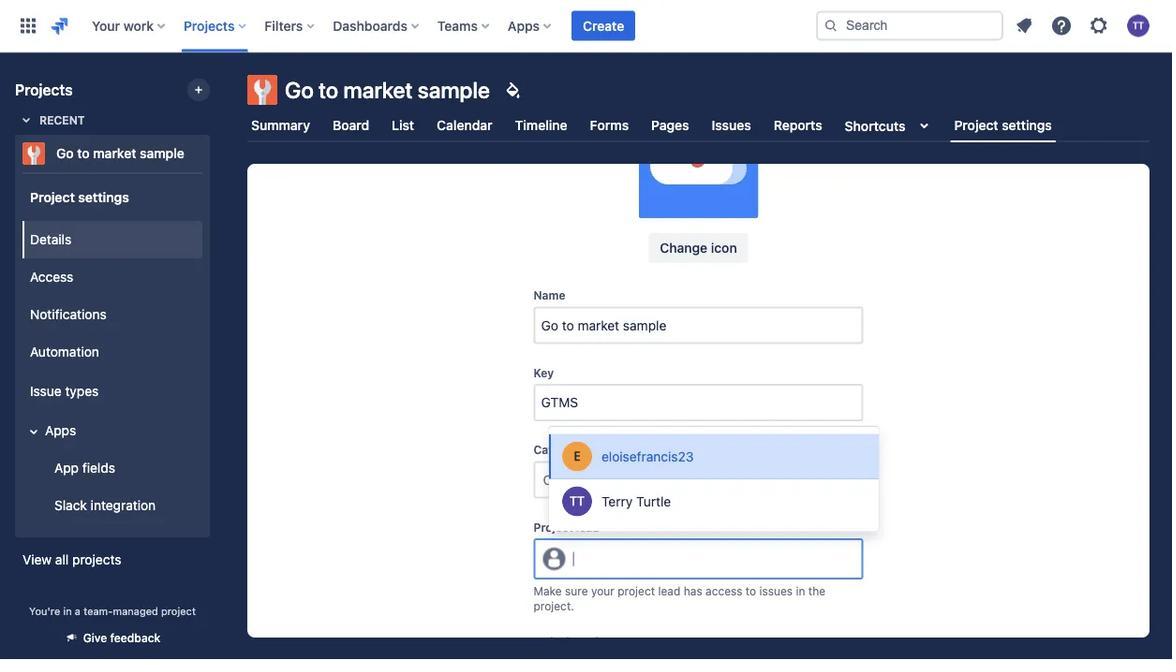 Task type: vqa. For each thing, say whether or not it's contained in the screenshot.
third Nacho Prod from the top
no



Task type: describe. For each thing, give the bounding box(es) containing it.
1 vertical spatial project settings
[[30, 189, 129, 204]]

sure
[[565, 585, 588, 598]]

summary link
[[247, 109, 314, 142]]

teams button
[[432, 11, 497, 41]]

go to market sample link
[[15, 135, 202, 172]]

reports
[[774, 118, 822, 133]]

change icon button
[[649, 234, 748, 264]]

issues
[[759, 585, 793, 598]]

your
[[92, 18, 120, 33]]

icon
[[711, 241, 737, 256]]

group containing details
[[19, 215, 202, 530]]

add to starred image
[[204, 142, 227, 165]]

board
[[333, 118, 369, 133]]

appswitcher icon image
[[17, 15, 39, 37]]

your work button
[[86, 11, 172, 41]]

0 vertical spatial go to market sample
[[285, 77, 490, 103]]

timeline link
[[511, 109, 571, 142]]

projects inside 'dropdown button'
[[184, 18, 235, 33]]

you're
[[29, 605, 60, 617]]

create
[[583, 18, 624, 33]]

0 vertical spatial a
[[593, 473, 600, 488]]

board link
[[329, 109, 373, 142]]

turtle
[[636, 494, 671, 509]]

forms
[[590, 118, 629, 133]]

make
[[534, 585, 562, 598]]

project avatar image
[[639, 99, 758, 219]]

fields
[[82, 461, 115, 476]]

pages
[[651, 118, 689, 133]]

your work
[[92, 18, 154, 33]]

project inside group
[[30, 189, 75, 204]]

details link
[[22, 221, 202, 259]]

0 horizontal spatial settings
[[78, 189, 129, 204]]

access
[[30, 269, 73, 285]]

0 vertical spatial project settings
[[954, 117, 1052, 133]]

slack integration
[[54, 498, 156, 514]]

create button
[[572, 11, 635, 41]]

terry
[[602, 494, 633, 509]]

open image
[[833, 469, 856, 492]]

integration
[[91, 498, 156, 514]]

calendar
[[437, 118, 492, 133]]

list link
[[388, 109, 418, 142]]

projects
[[72, 552, 121, 568]]

group containing project settings
[[19, 172, 202, 536]]

issue
[[30, 384, 62, 399]]

dashboards button
[[327, 11, 426, 41]]

category
[[603, 473, 657, 488]]

choose a category
[[543, 473, 657, 488]]

apps inside dropdown button
[[508, 18, 540, 33]]

reports link
[[770, 109, 826, 142]]

summary
[[251, 118, 310, 133]]

automation
[[30, 344, 99, 360]]

1 vertical spatial in
[[63, 605, 72, 617]]

1 horizontal spatial market
[[343, 77, 413, 103]]

has
[[684, 585, 702, 598]]

terry turtle
[[602, 494, 671, 509]]

settings image
[[1088, 15, 1110, 37]]

1 horizontal spatial go
[[285, 77, 314, 103]]

key
[[534, 367, 554, 380]]

projects button
[[178, 11, 253, 41]]

change
[[660, 241, 708, 256]]

change icon
[[660, 241, 737, 256]]

list
[[392, 118, 414, 133]]

0 horizontal spatial lead
[[576, 521, 599, 534]]

eloisefrancis23
[[602, 449, 694, 464]]

app
[[54, 461, 79, 476]]

view all projects
[[22, 552, 121, 568]]

dashboards
[[333, 18, 407, 33]]

slack integration link
[[34, 487, 202, 525]]

timeline
[[515, 118, 567, 133]]

help image
[[1050, 15, 1073, 37]]

project.
[[534, 600, 574, 613]]

notifications link
[[22, 296, 202, 334]]

notifications image
[[1013, 15, 1035, 37]]

app fields link
[[34, 450, 202, 487]]

work
[[123, 18, 154, 33]]

issue types
[[30, 384, 99, 399]]

recent
[[39, 113, 85, 126]]

issues link
[[708, 109, 755, 142]]

give
[[83, 632, 107, 645]]

team-
[[84, 605, 113, 617]]

shortcuts
[[845, 118, 906, 133]]

Key field
[[535, 386, 862, 420]]

access
[[706, 585, 742, 598]]

settings inside tab list
[[1002, 117, 1052, 133]]

name
[[534, 290, 565, 303]]

your profile and settings image
[[1127, 15, 1150, 37]]

make sure your project lead has access to issues in the project.
[[534, 585, 826, 613]]

0 horizontal spatial go
[[56, 146, 74, 161]]



Task type: locate. For each thing, give the bounding box(es) containing it.
1 horizontal spatial in
[[796, 585, 805, 598]]

Search field
[[816, 11, 1003, 41]]

default assignee
[[534, 636, 626, 649]]

teams
[[437, 18, 478, 33]]

0 horizontal spatial a
[[75, 605, 81, 617]]

0 vertical spatial sample
[[418, 77, 490, 103]]

pages link
[[648, 109, 693, 142]]

to up board
[[319, 77, 338, 103]]

feedback
[[110, 632, 160, 645]]

0 vertical spatial project
[[954, 117, 998, 133]]

sample
[[418, 77, 490, 103], [140, 146, 184, 161]]

go
[[285, 77, 314, 103], [56, 146, 74, 161]]

notifications
[[30, 307, 106, 322]]

issues
[[712, 118, 751, 133]]

group
[[19, 172, 202, 536], [19, 215, 202, 530]]

collapse recent projects image
[[15, 109, 37, 131]]

to
[[319, 77, 338, 103], [77, 146, 90, 161], [746, 585, 756, 598]]

project down terry turtle image
[[534, 521, 573, 534]]

go to market sample down recent
[[56, 146, 184, 161]]

apps up app
[[45, 423, 76, 439]]

project right your
[[618, 585, 655, 598]]

jira image
[[49, 15, 71, 37], [49, 15, 71, 37]]

tab list containing project settings
[[236, 109, 1161, 142]]

Name field
[[535, 309, 862, 343]]

in inside 'make sure your project lead has access to issues in the project.'
[[796, 585, 805, 598]]

1 vertical spatial project
[[161, 605, 196, 617]]

1 horizontal spatial project
[[618, 585, 655, 598]]

lead
[[576, 521, 599, 534], [658, 585, 681, 598]]

create project image
[[191, 82, 206, 97]]

0 vertical spatial project
[[618, 585, 655, 598]]

project
[[618, 585, 655, 598], [161, 605, 196, 617]]

give feedback button
[[53, 623, 172, 654]]

forms link
[[586, 109, 633, 142]]

details
[[30, 232, 71, 247]]

apps inside button
[[45, 423, 76, 439]]

expand image
[[22, 421, 45, 443]]

view
[[22, 552, 52, 568]]

banner
[[0, 0, 1172, 52]]

2 group from the top
[[19, 215, 202, 530]]

project inside tab list
[[954, 117, 998, 133]]

apps button
[[502, 11, 558, 41]]

project lead
[[534, 521, 599, 534]]

1 horizontal spatial apps
[[508, 18, 540, 33]]

filters button
[[259, 11, 322, 41]]

1 horizontal spatial project settings
[[954, 117, 1052, 133]]

types
[[65, 384, 99, 399]]

1 vertical spatial go
[[56, 146, 74, 161]]

slack
[[54, 498, 87, 514]]

a left team-
[[75, 605, 81, 617]]

shortcuts button
[[841, 109, 939, 142]]

you're in a team-managed project
[[29, 605, 196, 617]]

0 horizontal spatial project settings
[[30, 189, 129, 204]]

Category text field
[[543, 471, 547, 490]]

1 vertical spatial settings
[[78, 189, 129, 204]]

1 vertical spatial to
[[77, 146, 90, 161]]

1 horizontal spatial projects
[[184, 18, 235, 33]]

sample up calendar
[[418, 77, 490, 103]]

2 horizontal spatial to
[[746, 585, 756, 598]]

settings
[[1002, 117, 1052, 133], [78, 189, 129, 204]]

0 horizontal spatial market
[[93, 146, 136, 161]]

a right terry turtle image
[[593, 473, 600, 488]]

a
[[593, 473, 600, 488], [75, 605, 81, 617]]

category
[[534, 444, 585, 457]]

app fields
[[54, 461, 115, 476]]

0 horizontal spatial project
[[30, 189, 75, 204]]

1 horizontal spatial go to market sample
[[285, 77, 490, 103]]

project settings
[[954, 117, 1052, 133], [30, 189, 129, 204]]

market up details "link"
[[93, 146, 136, 161]]

view all projects link
[[15, 543, 210, 577]]

0 vertical spatial go
[[285, 77, 314, 103]]

default
[[534, 636, 574, 649]]

project
[[954, 117, 998, 133], [30, 189, 75, 204], [534, 521, 573, 534]]

0 vertical spatial in
[[796, 585, 805, 598]]

sample left add to starred image
[[140, 146, 184, 161]]

0 horizontal spatial go to market sample
[[56, 146, 184, 161]]

0 horizontal spatial project
[[161, 605, 196, 617]]

in left "the"
[[796, 585, 805, 598]]

1 group from the top
[[19, 172, 202, 536]]

automation link
[[22, 334, 202, 371]]

in
[[796, 585, 805, 598], [63, 605, 72, 617]]

0 horizontal spatial projects
[[15, 81, 73, 99]]

managed
[[113, 605, 158, 617]]

calendar link
[[433, 109, 496, 142]]

tab list
[[236, 109, 1161, 142]]

2 vertical spatial project
[[534, 521, 573, 534]]

0 vertical spatial projects
[[184, 18, 235, 33]]

1 vertical spatial project
[[30, 189, 75, 204]]

go down recent
[[56, 146, 74, 161]]

0 horizontal spatial apps
[[45, 423, 76, 439]]

1 horizontal spatial project
[[534, 521, 573, 534]]

project up details
[[30, 189, 75, 204]]

in right you're
[[63, 605, 72, 617]]

the
[[808, 585, 826, 598]]

filters
[[265, 18, 303, 33]]

0 horizontal spatial sample
[[140, 146, 184, 161]]

1 horizontal spatial a
[[593, 473, 600, 488]]

1 vertical spatial market
[[93, 146, 136, 161]]

2 horizontal spatial project
[[954, 117, 998, 133]]

go up summary
[[285, 77, 314, 103]]

market up list
[[343, 77, 413, 103]]

issue types link
[[22, 371, 202, 412]]

choose
[[543, 473, 589, 488]]

access link
[[22, 259, 202, 296]]

project inside 'make sure your project lead has access to issues in the project.'
[[618, 585, 655, 598]]

0 horizontal spatial in
[[63, 605, 72, 617]]

go to market sample
[[285, 77, 490, 103], [56, 146, 184, 161]]

search image
[[824, 18, 839, 33]]

1 vertical spatial projects
[[15, 81, 73, 99]]

0 horizontal spatial to
[[77, 146, 90, 161]]

your
[[591, 585, 615, 598]]

project right managed
[[161, 605, 196, 617]]

assignee
[[577, 636, 626, 649]]

project right shortcuts popup button
[[954, 117, 998, 133]]

give feedback
[[83, 632, 160, 645]]

2 vertical spatial to
[[746, 585, 756, 598]]

0 vertical spatial market
[[343, 77, 413, 103]]

1 vertical spatial sample
[[140, 146, 184, 161]]

0 vertical spatial apps
[[508, 18, 540, 33]]

0 vertical spatial lead
[[576, 521, 599, 534]]

0 vertical spatial to
[[319, 77, 338, 103]]

primary element
[[11, 0, 816, 52]]

to left issues
[[746, 585, 756, 598]]

1 horizontal spatial lead
[[658, 585, 681, 598]]

to down recent
[[77, 146, 90, 161]]

projects up the create project image
[[184, 18, 235, 33]]

terry turtle image
[[562, 487, 592, 517]]

apps button
[[22, 412, 202, 450]]

all
[[55, 552, 69, 568]]

1 vertical spatial go to market sample
[[56, 146, 184, 161]]

1 horizontal spatial sample
[[418, 77, 490, 103]]

banner containing your work
[[0, 0, 1172, 52]]

to inside 'make sure your project lead has access to issues in the project.'
[[746, 585, 756, 598]]

set background color image
[[501, 79, 524, 101]]

1 horizontal spatial to
[[319, 77, 338, 103]]

1 vertical spatial a
[[75, 605, 81, 617]]

lead left has on the right bottom of page
[[658, 585, 681, 598]]

go to market sample up list
[[285, 77, 490, 103]]

1 vertical spatial lead
[[658, 585, 681, 598]]

1 horizontal spatial settings
[[1002, 117, 1052, 133]]

projects up collapse recent projects icon
[[15, 81, 73, 99]]

market
[[343, 77, 413, 103], [93, 146, 136, 161]]

lead down terry turtle image
[[576, 521, 599, 534]]

eloisefrancis23 image
[[562, 442, 592, 472]]

projects
[[184, 18, 235, 33], [15, 81, 73, 99]]

lead inside 'make sure your project lead has access to issues in the project.'
[[658, 585, 681, 598]]

1 vertical spatial apps
[[45, 423, 76, 439]]

0 vertical spatial settings
[[1002, 117, 1052, 133]]

apps right teams dropdown button
[[508, 18, 540, 33]]

apps
[[508, 18, 540, 33], [45, 423, 76, 439]]



